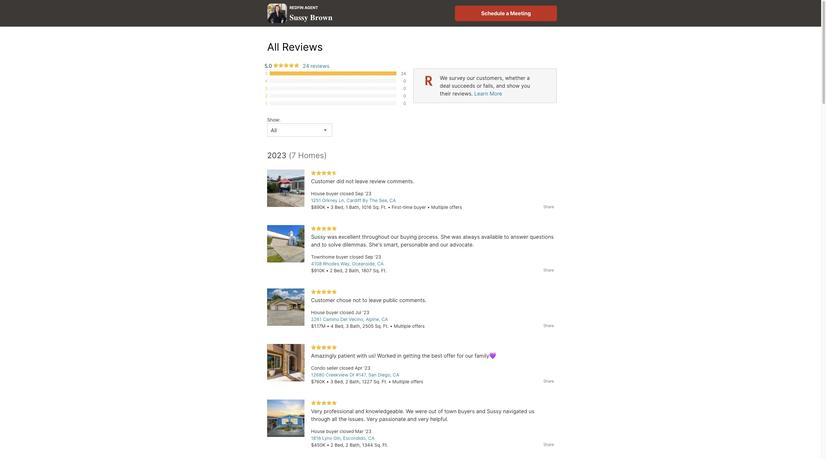 Task type: locate. For each thing, give the bounding box(es) containing it.
2 down rhodes
[[330, 268, 333, 273]]

she's
[[369, 242, 382, 248]]

we up deal
[[440, 75, 448, 81]]

'23 inside "house buyer closed  mar '23 1816 lynx gln, escondido, ca $450k • 2 bed, 2 bath, 1344 sq. ft."
[[365, 429, 371, 434]]

bath, down "12680 creekview dr #147, san diego, ca" link
[[350, 379, 361, 385]]

0 vertical spatial sep
[[355, 191, 364, 196]]

alpine,
[[366, 317, 380, 322]]

5 share link from the top
[[543, 442, 554, 448]]

leave left public
[[369, 297, 382, 304]]

closed up ln,
[[340, 191, 354, 196]]

2 vertical spatial offers
[[411, 379, 423, 385]]

3 inside "house buyer closed  jul '23 2261 camino del vecino, alpine, ca $1.17m • 4 bed, 3 bath, 2505 sq. ft. • multiple offers"
[[346, 323, 349, 329]]

helpful.
[[430, 416, 448, 423]]

0 horizontal spatial the
[[339, 416, 347, 423]]

ca up 1344 on the bottom of the page
[[368, 436, 375, 441]]

with
[[357, 353, 367, 359]]

our right "for"
[[465, 353, 473, 359]]

• right 2505
[[390, 323, 393, 329]]

ft. down sea,
[[381, 204, 387, 210]]

• down lynx
[[327, 442, 329, 448]]

1 horizontal spatial sussy
[[311, 234, 326, 240]]

was up advocate.
[[452, 234, 462, 240]]

very up through
[[311, 408, 322, 415]]

4 share from the top
[[543, 379, 554, 384]]

2 vertical spatial sussy
[[487, 408, 502, 415]]

ft. inside house buyer closed  sep '23 1251 orkney ln, cardiff by the sea, ca $890k • 3 bed, 1 bath, 1016 sq. ft. • first-time buyer • multiple offers
[[381, 204, 387, 210]]

house inside "house buyer closed  mar '23 1816 lynx gln, escondido, ca $450k • 2 bed, 2 bath, 1344 sq. ft."
[[311, 429, 325, 434]]

bed, down del on the bottom left of the page
[[335, 323, 345, 329]]

amazingly patient with us! worked in getting the best offer for our family💜
[[311, 353, 496, 359]]

1 vertical spatial 4
[[331, 323, 334, 329]]

all
[[332, 416, 337, 423]]

sq. down alpine,
[[375, 323, 382, 329]]

'23 right apr
[[364, 365, 370, 371]]

closed inside house buyer closed  sep '23 1251 orkney ln, cardiff by the sea, ca $890k • 3 bed, 1 bath, 1016 sq. ft. • first-time buyer • multiple offers
[[340, 191, 354, 196]]

0 vertical spatial we
[[440, 75, 448, 81]]

share for navigated
[[543, 442, 554, 447]]

customer did not leave review comments.
[[311, 178, 414, 185]]

• inside "house buyer closed  mar '23 1816 lynx gln, escondido, ca $450k • 2 bed, 2 bath, 1344 sq. ft."
[[327, 442, 329, 448]]

sussy left navigated on the bottom right
[[487, 408, 502, 415]]

the left best
[[422, 353, 430, 359]]

section
[[414, 69, 557, 103]]

sussy up townhome on the bottom left of page
[[311, 234, 326, 240]]

1 customer from the top
[[311, 178, 335, 185]]

3 down 2261 camino del vecino, alpine, ca 'link'
[[346, 323, 349, 329]]

2 down "12680 creekview dr #147, san diego, ca" link
[[346, 379, 348, 385]]

0 horizontal spatial 1
[[265, 101, 267, 106]]

4 down 5
[[265, 79, 268, 83]]

0 vertical spatial 4
[[265, 79, 268, 83]]

house buyer closed  sep '23 1251 orkney ln, cardiff by the sea, ca $890k • 3 bed, 1 bath, 1016 sq. ft. • first-time buyer • multiple offers
[[311, 191, 462, 210]]

all for all
[[271, 127, 277, 134]]

0 horizontal spatial leave
[[355, 178, 368, 185]]

buyer
[[326, 191, 338, 196], [414, 204, 426, 210], [336, 254, 348, 260], [326, 310, 338, 315], [326, 429, 338, 434]]

a inside we survey our customers, whether a deal succeeds or fails, and show you their reviews.
[[527, 75, 530, 81]]

1-844-759-7732
[[536, 7, 572, 13]]

bath, down escondido,
[[350, 442, 361, 448]]

offers
[[450, 204, 462, 210], [412, 323, 425, 329], [411, 379, 423, 385]]

1 vertical spatial customer
[[311, 297, 335, 304]]

best
[[432, 353, 442, 359]]

way,
[[341, 261, 351, 267]]

ft. right 1344 on the bottom of the page
[[383, 442, 388, 448]]

sep inside 'townhome buyer closed  sep '23 4108 rhodes way, oceanside, ca $910k • 2 bed, 2 bath, 1807 sq. ft.'
[[365, 254, 373, 260]]

sussy down redfin
[[290, 13, 308, 22]]

ca right oceanside,
[[377, 261, 384, 267]]

1 vertical spatial the
[[339, 416, 347, 423]]

rating 5.0 out of 5 element for customer
[[311, 289, 337, 295]]

reviews
[[311, 63, 330, 69]]

buyer for throughout
[[336, 254, 348, 260]]

closed up dr
[[340, 365, 354, 371]]

multiple up she
[[431, 204, 448, 210]]

0 horizontal spatial a
[[506, 10, 509, 16]]

lynx
[[322, 436, 332, 441]]

house up 1251
[[311, 191, 325, 196]]

1 vertical spatial very
[[367, 416, 378, 423]]

1 vertical spatial leave
[[369, 297, 382, 304]]

sep up cardiff
[[355, 191, 364, 196]]

1 rating 5.0 out of 5 element from the top
[[311, 226, 337, 232]]

bath, inside "house buyer closed  mar '23 1816 lynx gln, escondido, ca $450k • 2 bed, 2 bath, 1344 sq. ft."
[[350, 442, 361, 448]]

show: element
[[267, 114, 329, 124]]

3 inside house buyer closed  sep '23 1251 orkney ln, cardiff by the sea, ca $890k • 3 bed, 1 bath, 1016 sq. ft. • first-time buyer • multiple offers
[[331, 204, 334, 210]]

closed up oceanside,
[[350, 254, 364, 260]]

the
[[422, 353, 430, 359], [339, 416, 347, 423]]

4 share link from the top
[[543, 379, 554, 385]]

comments.
[[387, 178, 414, 185], [399, 297, 427, 304]]

1 horizontal spatial was
[[452, 234, 462, 240]]

ft. inside "house buyer closed  jul '23 2261 camino del vecino, alpine, ca $1.17m • 4 bed, 3 bath, 2505 sq. ft. • multiple offers"
[[383, 323, 389, 329]]

1 horizontal spatial 4
[[331, 323, 334, 329]]

family💜
[[475, 353, 496, 359]]

sq. inside "house buyer closed  mar '23 1816 lynx gln, escondido, ca $450k • 2 bed, 2 bath, 1344 sq. ft."
[[374, 442, 381, 448]]

0 vertical spatial 24
[[303, 63, 309, 69]]

a inside button
[[506, 10, 509, 16]]

sq. right 1807
[[373, 268, 380, 273]]

buyer inside "house buyer closed  jul '23 2261 camino del vecino, alpine, ca $1.17m • 4 bed, 3 bath, 2505 sq. ft. • multiple offers"
[[326, 310, 338, 315]]

1 vertical spatial multiple
[[394, 323, 411, 329]]

bath, inside the condo seller closed  apr '23 12680 creekview dr #147, san diego, ca $760k • 3 bed, 2 bath, 1227 sq. ft. • multiple offers
[[350, 379, 361, 385]]

closed inside the condo seller closed  apr '23 12680 creekview dr #147, san diego, ca $760k • 3 bed, 2 bath, 1227 sq. ft. • multiple offers
[[340, 365, 354, 371]]

4 rating 5.0 out of 5 element from the top
[[311, 400, 337, 406]]

0 vertical spatial customer
[[311, 178, 335, 185]]

0 vertical spatial a
[[506, 10, 509, 16]]

by
[[363, 198, 368, 203]]

our up smart,
[[391, 234, 399, 240]]

the right the all
[[339, 416, 347, 423]]

first-
[[392, 204, 403, 210]]

• right time
[[427, 204, 430, 210]]

redfin
[[290, 5, 304, 10]]

2 vertical spatial to
[[362, 297, 367, 304]]

4108
[[311, 261, 322, 267]]

section containing we survey our customers, whether a deal succeeds or fails, and show you their reviews.
[[414, 69, 557, 103]]

1 vertical spatial to
[[322, 242, 327, 248]]

customer for customer did not leave review comments.
[[311, 178, 335, 185]]

4 down camino
[[331, 323, 334, 329]]

'23 for to
[[363, 310, 369, 315]]

3 down orkney
[[331, 204, 334, 210]]

1 vertical spatial not
[[353, 297, 361, 304]]

1 horizontal spatial 1
[[346, 204, 348, 210]]

closed for chose
[[340, 310, 354, 315]]

0 for 1
[[404, 101, 406, 106]]

1 vertical spatial house
[[311, 310, 325, 315]]

our up the succeeds
[[467, 75, 475, 81]]

1 vertical spatial all
[[271, 127, 277, 134]]

'23 inside the condo seller closed  apr '23 12680 creekview dr #147, san diego, ca $760k • 3 bed, 2 bath, 1227 sq. ft. • multiple offers
[[364, 365, 370, 371]]

diego,
[[378, 372, 392, 378]]

4
[[265, 79, 268, 83], [331, 323, 334, 329]]

sussy
[[290, 13, 308, 22], [311, 234, 326, 240], [487, 408, 502, 415]]

process.
[[418, 234, 439, 240]]

bed, inside "house buyer closed  mar '23 1816 lynx gln, escondido, ca $450k • 2 bed, 2 bath, 1344 sq. ft."
[[335, 442, 344, 448]]

0
[[404, 79, 406, 83], [404, 86, 406, 91], [404, 93, 406, 98], [404, 101, 406, 106]]

we survey our customers, whether a deal succeeds or fails, and show you their reviews.
[[440, 75, 530, 97]]

bed, down creekview
[[335, 379, 344, 385]]

we left were
[[406, 408, 414, 415]]

closed inside "house buyer closed  jul '23 2261 camino del vecino, alpine, ca $1.17m • 4 bed, 3 bath, 2505 sq. ft. • multiple offers"
[[340, 310, 354, 315]]

ca right alpine,
[[382, 317, 388, 322]]

5 share from the top
[[543, 442, 554, 447]]

1 horizontal spatial leave
[[369, 297, 382, 304]]

• inside 'townhome buyer closed  sep '23 4108 rhodes way, oceanside, ca $910k • 2 bed, 2 bath, 1807 sq. ft.'
[[326, 268, 329, 273]]

0 vertical spatial 1
[[265, 101, 267, 106]]

buyer for leave
[[326, 191, 338, 196]]

$890k
[[311, 204, 326, 210]]

0 vertical spatial offers
[[450, 204, 462, 210]]

orkney
[[322, 198, 338, 203]]

camino
[[323, 317, 339, 322]]

we inside we survey our customers, whether a deal succeeds or fails, and show you their reviews.
[[440, 75, 448, 81]]

'23 for knowledgeable.
[[365, 429, 371, 434]]

1 vertical spatial a
[[527, 75, 530, 81]]

2 horizontal spatial sussy
[[487, 408, 502, 415]]

was
[[327, 234, 337, 240], [452, 234, 462, 240]]

1 inside house buyer closed  sep '23 1251 orkney ln, cardiff by the sea, ca $890k • 3 bed, 1 bath, 1016 sq. ft. • first-time buyer • multiple offers
[[346, 204, 348, 210]]

$760k
[[311, 379, 325, 385]]

house inside "house buyer closed  jul '23 2261 camino del vecino, alpine, ca $1.17m • 4 bed, 3 bath, 2505 sq. ft. • multiple offers"
[[311, 310, 325, 315]]

bath, down cardiff
[[349, 204, 360, 210]]

1 vertical spatial sussy
[[311, 234, 326, 240]]

2 vertical spatial house
[[311, 429, 325, 434]]

buyer inside "house buyer closed  mar '23 1816 lynx gln, escondido, ca $450k • 2 bed, 2 bath, 1344 sq. ft."
[[326, 429, 338, 434]]

always
[[463, 234, 480, 240]]

1227
[[362, 379, 372, 385]]

customer chose not to leave public comments.
[[311, 297, 427, 304]]

0 horizontal spatial was
[[327, 234, 337, 240]]

ca inside 'townhome buyer closed  sep '23 4108 rhodes way, oceanside, ca $910k • 2 bed, 2 bath, 1807 sq. ft.'
[[377, 261, 384, 267]]

3 share link from the top
[[543, 323, 554, 329]]

and up issues.
[[355, 408, 364, 415]]

0 vertical spatial multiple
[[431, 204, 448, 210]]

2 house from the top
[[311, 310, 325, 315]]

ca right diego,
[[393, 372, 399, 378]]

• down rhodes
[[326, 268, 329, 273]]

leave left 'review'
[[355, 178, 368, 185]]

1 horizontal spatial sep
[[365, 254, 373, 260]]

'23 right jul
[[363, 310, 369, 315]]

succeeds
[[452, 83, 475, 89]]

house inside house buyer closed  sep '23 1251 orkney ln, cardiff by the sea, ca $890k • 3 bed, 1 bath, 1016 sq. ft. • first-time buyer • multiple offers
[[311, 191, 325, 196]]

and inside we survey our customers, whether a deal succeeds or fails, and show you their reviews.
[[496, 83, 505, 89]]

0 vertical spatial house
[[311, 191, 325, 196]]

issues.
[[348, 416, 365, 423]]

multiple down public
[[394, 323, 411, 329]]

not up jul
[[353, 297, 361, 304]]

2 inside the condo seller closed  apr '23 12680 creekview dr #147, san diego, ca $760k • 3 bed, 2 bath, 1227 sq. ft. • multiple offers
[[346, 379, 348, 385]]

multiple down in
[[392, 379, 409, 385]]

1 vertical spatial we
[[406, 408, 414, 415]]

0 vertical spatial very
[[311, 408, 322, 415]]

2261
[[311, 317, 322, 322]]

closed inside 'townhome buyer closed  sep '23 4108 rhodes way, oceanside, ca $910k • 2 bed, 2 bath, 1807 sq. ft.'
[[350, 254, 364, 260]]

closed up 2261 camino del vecino, alpine, ca 'link'
[[340, 310, 354, 315]]

questions
[[530, 234, 554, 240]]

townhome
[[311, 254, 335, 260]]

seller
[[327, 365, 338, 371]]

24 for 24 reviews
[[303, 63, 309, 69]]

rating 5.0 out of 5 element up amazingly
[[311, 345, 337, 351]]

throughout
[[362, 234, 389, 240]]

redfin agent sussy brown
[[290, 5, 333, 22]]

'23 up by at the top
[[365, 191, 372, 196]]

rating 5.0 out of 5 element up through
[[311, 400, 337, 406]]

2 down the way,
[[345, 268, 348, 273]]

1816
[[311, 436, 321, 441]]

3 rating 5.0 out of 5 element from the top
[[311, 345, 337, 351]]

all down show:
[[271, 127, 277, 134]]

did
[[337, 178, 344, 185]]

house up 2261
[[311, 310, 325, 315]]

closed inside "house buyer closed  mar '23 1816 lynx gln, escondido, ca $450k • 2 bed, 2 bath, 1344 sq. ft."
[[340, 429, 354, 434]]

2 share from the top
[[543, 268, 554, 273]]

offers down getting
[[411, 379, 423, 385]]

1 down 1251 orkney ln, cardiff by the sea, ca link
[[346, 204, 348, 210]]

closed for did
[[340, 191, 354, 196]]

ft. inside "house buyer closed  mar '23 1816 lynx gln, escondido, ca $450k • 2 bed, 2 bath, 1344 sq. ft."
[[383, 442, 388, 448]]

'23 inside "house buyer closed  jul '23 2261 camino del vecino, alpine, ca $1.17m • 4 bed, 3 bath, 2505 sq. ft. • multiple offers"
[[363, 310, 369, 315]]

share link for family💜
[[543, 379, 554, 385]]

bed, down gln,
[[335, 442, 344, 448]]

0 vertical spatial leave
[[355, 178, 368, 185]]

advocate.
[[450, 242, 474, 248]]

comments. right 'review'
[[387, 178, 414, 185]]

offers up getting
[[412, 323, 425, 329]]

ca inside the condo seller closed  apr '23 12680 creekview dr #147, san diego, ca $760k • 3 bed, 2 bath, 1227 sq. ft. • multiple offers
[[393, 372, 399, 378]]

12680
[[311, 372, 325, 378]]

5.0
[[264, 63, 272, 69]]

ft. inside the condo seller closed  apr '23 12680 creekview dr #147, san diego, ca $760k • 3 bed, 2 bath, 1227 sq. ft. • multiple offers
[[382, 379, 387, 385]]

and down process. at right bottom
[[430, 242, 439, 248]]

1 horizontal spatial we
[[440, 75, 448, 81]]

0 horizontal spatial sussy
[[290, 13, 308, 22]]

1 horizontal spatial very
[[367, 416, 378, 423]]

#147,
[[356, 372, 367, 378]]

0 vertical spatial sussy
[[290, 13, 308, 22]]

and up 'more' at right
[[496, 83, 505, 89]]

bath, down vecino,
[[350, 323, 361, 329]]

1 house from the top
[[311, 191, 325, 196]]

24 for 24 link
[[401, 71, 406, 76]]

to left answer
[[504, 234, 509, 240]]

2023
[[267, 151, 287, 160]]

sq. down the
[[373, 204, 380, 210]]

rating 5.0 out of 5 element up the chose
[[311, 289, 337, 295]]

1 vertical spatial sep
[[365, 254, 373, 260]]

3
[[265, 86, 268, 91], [331, 204, 334, 210], [346, 323, 349, 329], [330, 379, 333, 385]]

1 0 from the top
[[404, 79, 406, 83]]

1 vertical spatial offers
[[412, 323, 425, 329]]

fails,
[[483, 83, 495, 89]]

buyer inside 'townhome buyer closed  sep '23 4108 rhodes way, oceanside, ca $910k • 2 bed, 2 bath, 1807 sq. ft.'
[[336, 254, 348, 260]]

1
[[265, 101, 267, 106], [346, 204, 348, 210]]

solve
[[328, 242, 341, 248]]

a left meeting
[[506, 10, 509, 16]]

4 0 from the top
[[404, 101, 406, 106]]

'23 for throughout
[[375, 254, 381, 260]]

sq. down san
[[374, 379, 380, 385]]

a up you
[[527, 75, 530, 81]]

to up "house buyer closed  jul '23 2261 camino del vecino, alpine, ca $1.17m • 4 bed, 3 bath, 2505 sq. ft. • multiple offers"
[[362, 297, 367, 304]]

customer down 'rating 4.5 out of 5' "element"
[[311, 178, 335, 185]]

to left solve
[[322, 242, 327, 248]]

1 horizontal spatial a
[[527, 75, 530, 81]]

0 for 4
[[404, 79, 406, 83]]

City, Address, School, Agent, ZIP search field
[[39, 3, 141, 16]]

1 vertical spatial 24
[[401, 71, 406, 76]]

2 0 from the top
[[404, 86, 406, 91]]

bed, down the way,
[[334, 268, 344, 273]]

0 horizontal spatial sep
[[355, 191, 364, 196]]

agent
[[305, 5, 318, 10]]

1 horizontal spatial 24
[[401, 71, 406, 76]]

ft. down diego,
[[382, 379, 387, 385]]

0 vertical spatial not
[[346, 178, 354, 185]]

1 horizontal spatial to
[[362, 297, 367, 304]]

sep inside house buyer closed  sep '23 1251 orkney ln, cardiff by the sea, ca $890k • 3 bed, 1 bath, 1016 sq. ft. • first-time buyer • multiple offers
[[355, 191, 364, 196]]

rating 4.5 out of 5 element
[[311, 170, 337, 176]]

1 vertical spatial 1
[[346, 204, 348, 210]]

buyer up camino
[[326, 310, 338, 315]]

3 0 from the top
[[404, 93, 406, 98]]

2 rating 5.0 out of 5 element from the top
[[311, 289, 337, 295]]

3 down creekview
[[330, 379, 333, 385]]

learn more link
[[474, 90, 502, 97]]

public
[[383, 297, 398, 304]]

creekview
[[326, 372, 348, 378]]

multiple
[[431, 204, 448, 210], [394, 323, 411, 329], [392, 379, 409, 385]]

share for answer
[[543, 268, 554, 273]]

1 horizontal spatial the
[[422, 353, 430, 359]]

buyer up the way,
[[336, 254, 348, 260]]

0 vertical spatial to
[[504, 234, 509, 240]]

0 vertical spatial all
[[267, 41, 279, 53]]

bed, down ln,
[[335, 204, 345, 210]]

all reviews
[[267, 41, 323, 53]]

1 was from the left
[[327, 234, 337, 240]]

'23 inside house buyer closed  sep '23 1251 orkney ln, cardiff by the sea, ca $890k • 3 bed, 1 bath, 1016 sq. ft. • first-time buyer • multiple offers
[[365, 191, 372, 196]]

buyer up orkney
[[326, 191, 338, 196]]

'23 inside 'townhome buyer closed  sep '23 4108 rhodes way, oceanside, ca $910k • 2 bed, 2 bath, 1807 sq. ft.'
[[375, 254, 381, 260]]

ft. right 2505
[[383, 323, 389, 329]]

share link
[[543, 204, 554, 210], [543, 268, 554, 273], [543, 323, 554, 329], [543, 379, 554, 385], [543, 442, 554, 448]]

was up solve
[[327, 234, 337, 240]]

ca inside "house buyer closed  mar '23 1816 lynx gln, escondido, ca $450k • 2 bed, 2 bath, 1344 sq. ft."
[[368, 436, 375, 441]]

sq.
[[373, 204, 380, 210], [373, 268, 380, 273], [375, 323, 382, 329], [374, 379, 380, 385], [374, 442, 381, 448]]

3 house from the top
[[311, 429, 325, 434]]

getting
[[403, 353, 421, 359]]

0 horizontal spatial we
[[406, 408, 414, 415]]

multiple inside "house buyer closed  jul '23 2261 camino del vecino, alpine, ca $1.17m • 4 bed, 3 bath, 2505 sq. ft. • multiple offers"
[[394, 323, 411, 329]]

not
[[346, 178, 354, 185], [353, 297, 361, 304]]

2 horizontal spatial to
[[504, 234, 509, 240]]

very down knowledgeable.
[[367, 416, 378, 423]]

2 customer from the top
[[311, 297, 335, 304]]

bed, inside "house buyer closed  jul '23 2261 camino del vecino, alpine, ca $1.17m • 4 bed, 3 bath, 2505 sq. ft. • multiple offers"
[[335, 323, 345, 329]]

house up 1816
[[311, 429, 325, 434]]

condo seller closed  apr '23 12680 creekview dr #147, san diego, ca $760k • 3 bed, 2 bath, 1227 sq. ft. • multiple offers
[[311, 365, 423, 385]]

sea,
[[379, 198, 388, 203]]

we inside very professional and knowledgeable. we were out of town buyers and sussy navigated us through all the issues. very passionate and very helpful.
[[406, 408, 414, 415]]

sq. inside 'townhome buyer closed  sep '23 4108 rhodes way, oceanside, ca $910k • 2 bed, 2 bath, 1807 sq. ft.'
[[373, 268, 380, 273]]

1 up show:
[[265, 101, 267, 106]]

0 for 3
[[404, 86, 406, 91]]

0 vertical spatial the
[[422, 353, 430, 359]]

closed up 1816 lynx gln, escondido, ca link
[[340, 429, 354, 434]]

condo
[[311, 365, 325, 371]]

bed, inside the condo seller closed  apr '23 12680 creekview dr #147, san diego, ca $760k • 3 bed, 2 bath, 1227 sq. ft. • multiple offers
[[335, 379, 344, 385]]

comments. right public
[[399, 297, 427, 304]]

0 horizontal spatial very
[[311, 408, 322, 415]]

0 horizontal spatial 24
[[303, 63, 309, 69]]

bed,
[[335, 204, 345, 210], [334, 268, 344, 273], [335, 323, 345, 329], [335, 379, 344, 385], [335, 442, 344, 448]]

us!
[[369, 353, 376, 359]]

ft. right 1807
[[381, 268, 387, 273]]

deal
[[440, 83, 450, 89]]

customer
[[311, 178, 335, 185], [311, 297, 335, 304]]

bath,
[[349, 204, 360, 210], [349, 268, 360, 273], [350, 323, 361, 329], [350, 379, 361, 385], [350, 442, 361, 448]]

buyer right time
[[414, 204, 426, 210]]

offers inside house buyer closed  sep '23 1251 orkney ln, cardiff by the sea, ca $890k • 3 bed, 1 bath, 1016 sq. ft. • first-time buyer • multiple offers
[[450, 204, 462, 210]]

rating 5.0 out of 5 element for amazingly
[[311, 345, 337, 351]]

rating 5.0 out of 5 element
[[311, 226, 337, 232], [311, 289, 337, 295], [311, 345, 337, 351], [311, 400, 337, 406]]

in
[[397, 353, 402, 359]]

2 vertical spatial multiple
[[392, 379, 409, 385]]

2 share link from the top
[[543, 268, 554, 273]]



Task type: vqa. For each thing, say whether or not it's contained in the screenshot.


Task type: describe. For each thing, give the bounding box(es) containing it.
2 down 5
[[265, 93, 268, 98]]

844-
[[540, 7, 551, 13]]

0 horizontal spatial to
[[322, 242, 327, 248]]

learn
[[474, 90, 488, 97]]

all for all reviews
[[267, 41, 279, 53]]

1016
[[362, 204, 372, 210]]

answer
[[511, 234, 528, 240]]

our down she
[[440, 242, 448, 248]]

closed for patient
[[340, 365, 354, 371]]

worked
[[377, 353, 396, 359]]

san
[[368, 372, 377, 378]]

not for leave
[[346, 178, 354, 185]]

1251 orkney ln, cardiff by the sea, ca link
[[311, 198, 396, 203]]

• down orkney
[[327, 204, 329, 210]]

navigated
[[503, 408, 527, 415]]

jul
[[355, 310, 361, 315]]

the inside very professional and knowledgeable. we were out of town buyers and sussy navigated us through all the issues. very passionate and very helpful.
[[339, 416, 347, 423]]

ca inside house buyer closed  sep '23 1251 orkney ln, cardiff by the sea, ca $890k • 3 bed, 1 bath, 1016 sq. ft. • first-time buyer • multiple offers
[[390, 198, 396, 203]]

2261 camino del vecino, alpine, ca link
[[311, 317, 388, 322]]

1 vertical spatial comments.
[[399, 297, 427, 304]]

whether
[[505, 75, 526, 81]]

offers inside the condo seller closed  apr '23 12680 creekview dr #147, san diego, ca $760k • 3 bed, 2 bath, 1227 sq. ft. • multiple offers
[[411, 379, 423, 385]]

amazingly
[[311, 353, 337, 359]]

• right $760k
[[327, 379, 329, 385]]

were
[[415, 408, 427, 415]]

house for very professional and knowledgeable. we were out of town buyers and sussy navigated us through all the issues. very passionate and very helpful.
[[311, 429, 325, 434]]

out
[[429, 408, 437, 415]]

oceanside,
[[352, 261, 376, 267]]

$1.17m
[[311, 323, 326, 329]]

closed for was
[[350, 254, 364, 260]]

dilemmas.
[[343, 242, 367, 248]]

buyers
[[458, 408, 475, 415]]

patient
[[338, 353, 355, 359]]

sep for leave
[[355, 191, 364, 196]]

ft. inside 'townhome buyer closed  sep '23 4108 rhodes way, oceanside, ca $910k • 2 bed, 2 bath, 1807 sq. ft.'
[[381, 268, 387, 273]]

smart,
[[384, 242, 399, 248]]

town
[[445, 408, 457, 415]]

excellent
[[339, 234, 361, 240]]

24 reviews
[[303, 63, 330, 69]]

chose
[[337, 297, 351, 304]]

bed, inside house buyer closed  sep '23 1251 orkney ln, cardiff by the sea, ca $890k • 3 bed, 1 bath, 1016 sq. ft. • first-time buyer • multiple offers
[[335, 204, 345, 210]]

cardiff
[[347, 198, 361, 203]]

bed, inside 'townhome buyer closed  sep '23 4108 rhodes way, oceanside, ca $910k • 2 bed, 2 bath, 1807 sq. ft.'
[[334, 268, 344, 273]]

more
[[490, 90, 502, 97]]

and up townhome on the bottom left of page
[[311, 242, 320, 248]]

0 vertical spatial comments.
[[387, 178, 414, 185]]

survey
[[449, 75, 466, 81]]

1-
[[536, 7, 540, 13]]

'23 for leave
[[365, 191, 372, 196]]

escondido,
[[343, 436, 367, 441]]

1-844-759-7732 link
[[536, 7, 572, 13]]

sussy brown, redfin agent image
[[267, 3, 287, 23]]

sussy inside very professional and knowledgeable. we were out of town buyers and sussy navigated us through all the issues. very passionate and very helpful.
[[487, 408, 502, 415]]

schedule a meeting button
[[455, 5, 557, 21]]

2505
[[363, 323, 374, 329]]

house for customer did not leave review comments.
[[311, 191, 325, 196]]

1 share from the top
[[543, 204, 554, 209]]

house for customer chose not to leave public comments.
[[311, 310, 325, 315]]

not for to
[[353, 297, 361, 304]]

townhome buyer closed  sep '23 4108 rhodes way, oceanside, ca $910k • 2 bed, 2 bath, 1807 sq. ft.
[[311, 254, 387, 273]]

share link for navigated
[[543, 442, 554, 448]]

2 down lynx
[[331, 442, 333, 448]]

customer for customer chose not to leave public comments.
[[311, 297, 335, 304]]

she
[[441, 234, 450, 240]]

$450k
[[311, 442, 326, 448]]

through
[[311, 416, 330, 423]]

professional
[[324, 408, 354, 415]]

for
[[457, 353, 464, 359]]

offer
[[444, 353, 456, 359]]

buyer for to
[[326, 310, 338, 315]]

time
[[403, 204, 413, 210]]

• down diego,
[[389, 379, 391, 385]]

3 inside the condo seller closed  apr '23 12680 creekview dr #147, san diego, ca $760k • 3 bed, 2 bath, 1227 sq. ft. • multiple offers
[[330, 379, 333, 385]]

0 for 2
[[404, 93, 406, 98]]

available
[[481, 234, 503, 240]]

buying
[[400, 234, 417, 240]]

customers,
[[477, 75, 504, 81]]

0 horizontal spatial 4
[[265, 79, 268, 83]]

• down camino
[[327, 323, 329, 329]]

personable
[[401, 242, 428, 248]]

meeting
[[510, 10, 531, 16]]

multiple inside the condo seller closed  apr '23 12680 creekview dr #147, san diego, ca $760k • 3 bed, 2 bath, 1227 sq. ft. • multiple offers
[[392, 379, 409, 385]]

you
[[521, 83, 530, 89]]

the
[[369, 198, 378, 203]]

759-
[[551, 7, 561, 13]]

rating 5.0 out of 5 element for sussy
[[311, 226, 337, 232]]

apr
[[355, 365, 363, 371]]

1816 lynx gln, escondido, ca link
[[311, 436, 375, 441]]

3 down 5
[[265, 86, 268, 91]]

show
[[507, 83, 520, 89]]

del
[[340, 317, 348, 322]]

sep for throughout
[[365, 254, 373, 260]]

multiple inside house buyer closed  sep '23 1251 orkney ln, cardiff by the sea, ca $890k • 3 bed, 1 bath, 1016 sq. ft. • first-time buyer • multiple offers
[[431, 204, 448, 210]]

passionate
[[379, 416, 406, 423]]

learn more
[[474, 90, 502, 97]]

knowledgeable.
[[366, 408, 405, 415]]

their
[[440, 90, 451, 97]]

rating 5 out of 5 element
[[274, 63, 300, 69]]

$910k
[[311, 268, 325, 273]]

our inside we survey our customers, whether a deal succeeds or fails, and show you their reviews.
[[467, 75, 475, 81]]

gln,
[[334, 436, 342, 441]]

(7
[[289, 151, 296, 160]]

reviews
[[282, 41, 323, 53]]

24 reviews link
[[303, 63, 330, 69]]

and left very
[[407, 416, 417, 423]]

sussy inside sussy was excellent throughout our buying process. she was always available to answer questions and to solve dilemmas. she's smart, personable and our advocate.
[[311, 234, 326, 240]]

5
[[265, 71, 268, 76]]

2 down 1816 lynx gln, escondido, ca link
[[346, 442, 348, 448]]

1807
[[362, 268, 372, 273]]

1 share link from the top
[[543, 204, 554, 210]]

homes)
[[298, 151, 327, 160]]

very professional and knowledgeable. we were out of town buyers and sussy navigated us through all the issues. very passionate and very helpful.
[[311, 408, 536, 423]]

sq. inside "house buyer closed  jul '23 2261 camino del vecino, alpine, ca $1.17m • 4 bed, 3 bath, 2505 sq. ft. • multiple offers"
[[375, 323, 382, 329]]

12680 creekview dr #147, san diego, ca link
[[311, 372, 399, 378]]

sussy was excellent throughout our buying process. she was always available to answer questions and to solve dilemmas. she's smart, personable and our advocate.
[[311, 234, 555, 248]]

4 inside "house buyer closed  jul '23 2261 camino del vecino, alpine, ca $1.17m • 4 bed, 3 bath, 2505 sq. ft. • multiple offers"
[[331, 323, 334, 329]]

share for family💜
[[543, 379, 554, 384]]

3 share from the top
[[543, 323, 554, 328]]

buyer for knowledgeable.
[[326, 429, 338, 434]]

2 was from the left
[[452, 234, 462, 240]]

closed for professional
[[340, 429, 354, 434]]

offers inside "house buyer closed  jul '23 2261 camino del vecino, alpine, ca $1.17m • 4 bed, 3 bath, 2505 sq. ft. • multiple offers"
[[412, 323, 425, 329]]

rating 5.0 out of 5 element for very
[[311, 400, 337, 406]]

review
[[370, 178, 386, 185]]

share link for answer
[[543, 268, 554, 273]]

and right 'buyers'
[[476, 408, 486, 415]]

bath, inside 'townhome buyer closed  sep '23 4108 rhodes way, oceanside, ca $910k • 2 bed, 2 bath, 1807 sq. ft.'
[[349, 268, 360, 273]]

1344
[[362, 442, 373, 448]]

2023 (7 homes)
[[267, 151, 327, 160]]

sq. inside the condo seller closed  apr '23 12680 creekview dr #147, san diego, ca $760k • 3 bed, 2 bath, 1227 sq. ft. • multiple offers
[[374, 379, 380, 385]]

or
[[477, 83, 482, 89]]

'23 for us!
[[364, 365, 370, 371]]

ln,
[[339, 198, 345, 203]]

• left first-
[[388, 204, 391, 210]]

bath, inside "house buyer closed  jul '23 2261 camino del vecino, alpine, ca $1.17m • 4 bed, 3 bath, 2505 sq. ft. • multiple offers"
[[350, 323, 361, 329]]

sq. inside house buyer closed  sep '23 1251 orkney ln, cardiff by the sea, ca $890k • 3 bed, 1 bath, 1016 sq. ft. • first-time buyer • multiple offers
[[373, 204, 380, 210]]

ca inside "house buyer closed  jul '23 2261 camino del vecino, alpine, ca $1.17m • 4 bed, 3 bath, 2505 sq. ft. • multiple offers"
[[382, 317, 388, 322]]

sussy inside redfin agent sussy brown
[[290, 13, 308, 22]]

brown
[[310, 13, 333, 22]]

4108 rhodes way, oceanside, ca link
[[311, 261, 384, 267]]

bath, inside house buyer closed  sep '23 1251 orkney ln, cardiff by the sea, ca $890k • 3 bed, 1 bath, 1016 sq. ft. • first-time buyer • multiple offers
[[349, 204, 360, 210]]

mar
[[355, 429, 364, 434]]

1251
[[311, 198, 321, 203]]

house buyer closed  mar '23 1816 lynx gln, escondido, ca $450k • 2 bed, 2 bath, 1344 sq. ft.
[[311, 429, 388, 448]]



